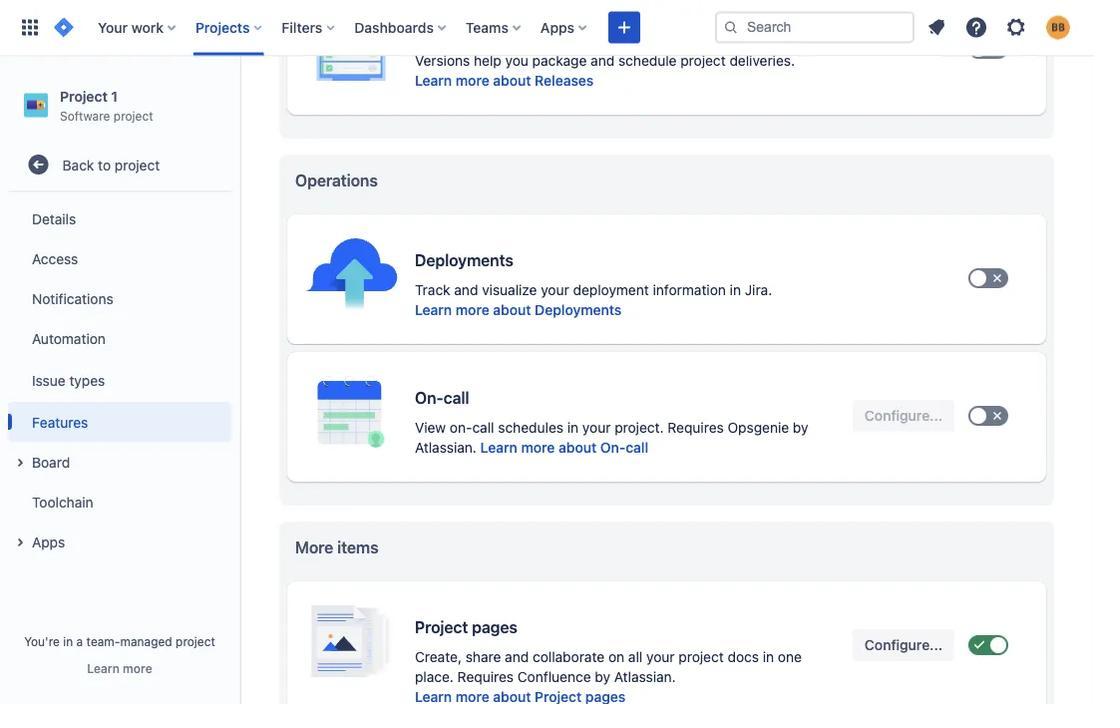 Task type: describe. For each thing, give the bounding box(es) containing it.
issue
[[32, 372, 66, 388]]

0 horizontal spatial on-
[[415, 389, 444, 408]]

learn more
[[87, 662, 152, 675]]

your inside the 'track and visualize your deployment information in jira. learn more about deployments'
[[541, 282, 569, 298]]

apps button
[[535, 11, 595, 43]]

your profile and settings image
[[1047, 15, 1071, 39]]

apps button
[[8, 522, 231, 562]]

0 vertical spatial call
[[444, 389, 469, 408]]

schedule
[[619, 52, 677, 69]]

your inside view on-call schedules in your project. requires opsgenie by atlassian.
[[583, 420, 611, 436]]

a
[[76, 635, 83, 649]]

in inside create, share and collaborate on all your project docs in one place. requires confluence by atlassian.
[[763, 649, 774, 665]]

on-call
[[415, 389, 469, 408]]

toolchain link
[[8, 482, 231, 522]]

jira software image
[[52, 15, 76, 39]]

create,
[[415, 649, 462, 665]]

project pages
[[415, 618, 518, 637]]

you
[[505, 52, 529, 69]]

collaborate
[[533, 649, 605, 665]]

apps inside dropdown button
[[541, 19, 575, 35]]

your inside create, share and collaborate on all your project docs in one place. requires confluence by atlassian.
[[647, 649, 675, 665]]

create image
[[613, 15, 637, 39]]

0 vertical spatial deployments
[[415, 251, 514, 270]]

0 vertical spatial releases
[[415, 21, 482, 40]]

by inside view on-call schedules in your project. requires opsgenie by atlassian.
[[793, 420, 809, 436]]

package
[[532, 52, 587, 69]]

versions
[[415, 52, 470, 69]]

in inside view on-call schedules in your project. requires opsgenie by atlassian.
[[568, 420, 579, 436]]

one
[[778, 649, 802, 665]]

about for releases
[[493, 72, 531, 89]]

requires inside create, share and collaborate on all your project docs in one place. requires confluence by atlassian.
[[458, 669, 514, 685]]

project inside project 1 software project
[[114, 109, 153, 123]]

on-
[[450, 420, 472, 436]]

appswitcher icon image
[[18, 15, 42, 39]]

back to project
[[62, 156, 160, 173]]

toolchain
[[32, 494, 93, 510]]

on
[[609, 649, 625, 665]]

details link
[[8, 199, 231, 239]]

more items
[[295, 538, 379, 557]]

group containing details
[[8, 193, 231, 568]]

more inside the 'track and visualize your deployment information in jira. learn more about deployments'
[[456, 302, 490, 318]]

track and visualize your deployment information in jira. learn more about deployments
[[415, 282, 773, 318]]

filters button
[[276, 11, 343, 43]]

and inside create, share and collaborate on all your project docs in one place. requires confluence by atlassian.
[[505, 649, 529, 665]]

access
[[32, 250, 78, 267]]

automation link
[[8, 318, 231, 358]]

all
[[628, 649, 643, 665]]

back to project link
[[8, 145, 231, 185]]

sidebar navigation image
[[218, 80, 261, 120]]

project.
[[615, 420, 664, 436]]

docs
[[728, 649, 759, 665]]

project for project pages
[[415, 618, 468, 637]]

by inside create, share and collaborate on all your project docs in one place. requires confluence by atlassian.
[[595, 669, 611, 685]]

types
[[69, 372, 105, 388]]

view
[[415, 420, 446, 436]]

requires inside view on-call schedules in your project. requires opsgenie by atlassian.
[[668, 420, 724, 436]]

notifications image
[[925, 15, 949, 39]]

help image
[[965, 15, 989, 39]]

apps inside button
[[32, 534, 65, 550]]

teams
[[466, 19, 509, 35]]

team-
[[86, 635, 120, 649]]

projects button
[[190, 11, 270, 43]]

about inside button
[[559, 440, 597, 456]]

deployment
[[573, 282, 649, 298]]

learn more about releases button
[[415, 71, 594, 91]]

in inside the 'track and visualize your deployment information in jira. learn more about deployments'
[[730, 282, 741, 298]]

view on-call schedules in your project. requires opsgenie by atlassian.
[[415, 420, 809, 456]]

learn more button
[[87, 661, 152, 676]]

expand image
[[8, 451, 32, 475]]

more down managed
[[123, 662, 152, 675]]

Search field
[[715, 11, 915, 43]]

project for project 1 software project
[[60, 88, 108, 104]]

project right managed
[[176, 635, 215, 649]]

deliveries.
[[730, 52, 795, 69]]

share
[[466, 649, 501, 665]]

jira.
[[745, 282, 773, 298]]

versions help you package and schedule project deliveries. learn more about releases
[[415, 52, 795, 89]]

help
[[474, 52, 502, 69]]

your work button
[[92, 11, 184, 43]]

issue types link
[[8, 358, 231, 402]]



Task type: locate. For each thing, give the bounding box(es) containing it.
jira software image
[[52, 15, 76, 39]]

issue types
[[32, 372, 105, 388]]

atlassian. down on-
[[415, 440, 477, 456]]

atlassian. inside create, share and collaborate on all your project docs in one place. requires confluence by atlassian.
[[614, 669, 676, 685]]

filters
[[282, 19, 323, 35]]

project down the 'search' image
[[681, 52, 726, 69]]

pages
[[472, 618, 518, 637]]

call inside view on-call schedules in your project. requires opsgenie by atlassian.
[[472, 420, 494, 436]]

more
[[295, 538, 334, 557]]

your work
[[98, 19, 164, 35]]

atlassian. inside view on-call schedules in your project. requires opsgenie by atlassian.
[[415, 440, 477, 456]]

requires
[[668, 420, 724, 436], [458, 669, 514, 685]]

1 vertical spatial call
[[472, 420, 494, 436]]

1 horizontal spatial deployments
[[535, 302, 622, 318]]

board button
[[8, 442, 231, 482]]

your up the learn more about on-call
[[583, 420, 611, 436]]

0 vertical spatial atlassian.
[[415, 440, 477, 456]]

apps down toolchain
[[32, 534, 65, 550]]

project 1 software project
[[60, 88, 153, 123]]

1 vertical spatial your
[[583, 420, 611, 436]]

and inside the 'track and visualize your deployment information in jira. learn more about deployments'
[[454, 282, 478, 298]]

visualize
[[482, 282, 537, 298]]

call
[[444, 389, 469, 408], [472, 420, 494, 436], [626, 440, 649, 456]]

atlassian.
[[415, 440, 477, 456], [614, 669, 676, 685]]

banner containing your work
[[0, 0, 1095, 56]]

your right all
[[647, 649, 675, 665]]

more down schedules
[[521, 440, 555, 456]]

1 horizontal spatial apps
[[541, 19, 575, 35]]

0 vertical spatial on-
[[415, 389, 444, 408]]

releases up versions
[[415, 21, 482, 40]]

features link
[[8, 402, 231, 442]]

on- inside button
[[600, 440, 626, 456]]

in left one
[[763, 649, 774, 665]]

2 vertical spatial call
[[626, 440, 649, 456]]

group
[[8, 193, 231, 568]]

0 horizontal spatial requires
[[458, 669, 514, 685]]

about inside the 'track and visualize your deployment information in jira. learn more about deployments'
[[493, 302, 531, 318]]

deployments inside the 'track and visualize your deployment information in jira. learn more about deployments'
[[535, 302, 622, 318]]

requires down share
[[458, 669, 514, 685]]

0 horizontal spatial releases
[[415, 21, 482, 40]]

project right 'to' on the left
[[115, 156, 160, 173]]

0 horizontal spatial by
[[595, 669, 611, 685]]

on-
[[415, 389, 444, 408], [600, 440, 626, 456]]

project
[[681, 52, 726, 69], [114, 109, 153, 123], [115, 156, 160, 173], [176, 635, 215, 649], [679, 649, 724, 665]]

details
[[32, 210, 76, 227]]

learn inside the 'track and visualize your deployment information in jira. learn more about deployments'
[[415, 302, 452, 318]]

0 vertical spatial and
[[591, 52, 615, 69]]

deployments
[[415, 251, 514, 270], [535, 302, 622, 318]]

1 vertical spatial deployments
[[535, 302, 622, 318]]

primary element
[[12, 0, 715, 55]]

dashboards
[[355, 19, 434, 35]]

and right track
[[454, 282, 478, 298]]

schedules
[[498, 420, 564, 436]]

0 horizontal spatial deployments
[[415, 251, 514, 270]]

1 horizontal spatial releases
[[535, 72, 594, 89]]

create, share and collaborate on all your project docs in one place. requires confluence by atlassian.
[[415, 649, 802, 685]]

confluence
[[518, 669, 591, 685]]

learn more about deployments button
[[415, 300, 622, 320]]

about down visualize
[[493, 302, 531, 318]]

1 horizontal spatial project
[[415, 618, 468, 637]]

operations
[[295, 171, 378, 190]]

about
[[493, 72, 531, 89], [493, 302, 531, 318], [559, 440, 597, 456]]

about inside 'versions help you package and schedule project deliveries. learn more about releases'
[[493, 72, 531, 89]]

learn more about on-call button
[[481, 438, 649, 458]]

releases down package
[[535, 72, 594, 89]]

2 vertical spatial your
[[647, 649, 675, 665]]

0 horizontal spatial project
[[60, 88, 108, 104]]

by
[[793, 420, 809, 436], [595, 669, 611, 685]]

project up 'create,'
[[415, 618, 468, 637]]

releases inside 'versions help you package and schedule project deliveries. learn more about releases'
[[535, 72, 594, 89]]

0 horizontal spatial your
[[541, 282, 569, 298]]

1 horizontal spatial atlassian.
[[614, 669, 676, 685]]

on- down "project."
[[600, 440, 626, 456]]

0 horizontal spatial call
[[444, 389, 469, 408]]

learn down track
[[415, 302, 452, 318]]

to
[[98, 156, 111, 173]]

call up on-
[[444, 389, 469, 408]]

items
[[337, 538, 379, 557]]

your
[[541, 282, 569, 298], [583, 420, 611, 436], [647, 649, 675, 665]]

settings image
[[1005, 15, 1029, 39]]

0 horizontal spatial and
[[454, 282, 478, 298]]

learn
[[415, 72, 452, 89], [415, 302, 452, 318], [481, 440, 518, 456], [87, 662, 120, 675]]

more down the help
[[456, 72, 490, 89]]

dashboards button
[[349, 11, 454, 43]]

configure... link
[[853, 630, 955, 662]]

teams button
[[460, 11, 529, 43]]

about down schedules
[[559, 440, 597, 456]]

apps
[[541, 19, 575, 35], [32, 534, 65, 550]]

1 vertical spatial requires
[[458, 669, 514, 685]]

1 vertical spatial by
[[595, 669, 611, 685]]

0 vertical spatial by
[[793, 420, 809, 436]]

1 vertical spatial atlassian.
[[614, 669, 676, 685]]

0 vertical spatial your
[[541, 282, 569, 298]]

access link
[[8, 239, 231, 279]]

learn down versions
[[415, 72, 452, 89]]

you're in a team-managed project
[[24, 635, 215, 649]]

configure...
[[865, 637, 943, 654]]

call inside button
[[626, 440, 649, 456]]

track
[[415, 282, 451, 298]]

expand image
[[8, 531, 32, 555]]

software
[[60, 109, 110, 123]]

project down 1
[[114, 109, 153, 123]]

in left "jira."
[[730, 282, 741, 298]]

1 horizontal spatial and
[[505, 649, 529, 665]]

you're
[[24, 635, 60, 649]]

features
[[32, 414, 88, 430]]

opsgenie
[[728, 420, 789, 436]]

and down create image
[[591, 52, 615, 69]]

project
[[60, 88, 108, 104], [415, 618, 468, 637]]

deployments down deployment on the top
[[535, 302, 622, 318]]

requires right "project."
[[668, 420, 724, 436]]

more inside 'versions help you package and schedule project deliveries. learn more about releases'
[[456, 72, 490, 89]]

notifications
[[32, 290, 113, 307]]

1 vertical spatial releases
[[535, 72, 594, 89]]

2 horizontal spatial your
[[647, 649, 675, 665]]

releases
[[415, 21, 482, 40], [535, 72, 594, 89]]

2 horizontal spatial and
[[591, 52, 615, 69]]

by down on on the bottom right of the page
[[595, 669, 611, 685]]

about for deployments
[[493, 302, 531, 318]]

learn more about on-call
[[481, 440, 649, 456]]

information
[[653, 282, 726, 298]]

more
[[456, 72, 490, 89], [456, 302, 490, 318], [521, 440, 555, 456], [123, 662, 152, 675]]

back
[[62, 156, 94, 173]]

about down you
[[493, 72, 531, 89]]

projects
[[196, 19, 250, 35]]

call left schedules
[[472, 420, 494, 436]]

0 vertical spatial about
[[493, 72, 531, 89]]

on- up the view
[[415, 389, 444, 408]]

1 vertical spatial on-
[[600, 440, 626, 456]]

0 vertical spatial requires
[[668, 420, 724, 436]]

board
[[32, 454, 70, 470]]

2 vertical spatial and
[[505, 649, 529, 665]]

0 vertical spatial apps
[[541, 19, 575, 35]]

by right opsgenie
[[793, 420, 809, 436]]

apps up package
[[541, 19, 575, 35]]

atlassian. down all
[[614, 669, 676, 685]]

1 vertical spatial and
[[454, 282, 478, 298]]

0 vertical spatial project
[[60, 88, 108, 104]]

work
[[131, 19, 164, 35]]

project inside project 1 software project
[[60, 88, 108, 104]]

and
[[591, 52, 615, 69], [454, 282, 478, 298], [505, 649, 529, 665]]

learn inside 'versions help you package and schedule project deliveries. learn more about releases'
[[415, 72, 452, 89]]

project inside create, share and collaborate on all your project docs in one place. requires confluence by atlassian.
[[679, 649, 724, 665]]

project up software
[[60, 88, 108, 104]]

managed
[[120, 635, 172, 649]]

banner
[[0, 0, 1095, 56]]

2 vertical spatial about
[[559, 440, 597, 456]]

and inside 'versions help you package and schedule project deliveries. learn more about releases'
[[591, 52, 615, 69]]

deployments up track
[[415, 251, 514, 270]]

and right share
[[505, 649, 529, 665]]

in
[[730, 282, 741, 298], [568, 420, 579, 436], [63, 635, 73, 649], [763, 649, 774, 665]]

search image
[[723, 19, 739, 35]]

0 horizontal spatial apps
[[32, 534, 65, 550]]

project inside 'versions help you package and schedule project deliveries. learn more about releases'
[[681, 52, 726, 69]]

in up the learn more about on-call
[[568, 420, 579, 436]]

1 vertical spatial apps
[[32, 534, 65, 550]]

2 horizontal spatial call
[[626, 440, 649, 456]]

1 horizontal spatial on-
[[600, 440, 626, 456]]

automation
[[32, 330, 106, 347]]

learn down team-
[[87, 662, 120, 675]]

1
[[111, 88, 118, 104]]

1 horizontal spatial call
[[472, 420, 494, 436]]

call down "project."
[[626, 440, 649, 456]]

1 vertical spatial project
[[415, 618, 468, 637]]

your
[[98, 19, 128, 35]]

notifications link
[[8, 279, 231, 318]]

1 horizontal spatial by
[[793, 420, 809, 436]]

more down visualize
[[456, 302, 490, 318]]

1 horizontal spatial your
[[583, 420, 611, 436]]

learn down schedules
[[481, 440, 518, 456]]

your up learn more about deployments button
[[541, 282, 569, 298]]

in left the a
[[63, 635, 73, 649]]

0 horizontal spatial atlassian.
[[415, 440, 477, 456]]

project left docs
[[679, 649, 724, 665]]

1 horizontal spatial requires
[[668, 420, 724, 436]]

place.
[[415, 669, 454, 685]]

1 vertical spatial about
[[493, 302, 531, 318]]



Task type: vqa. For each thing, say whether or not it's contained in the screenshot.
1st Format from the bottom of the page
no



